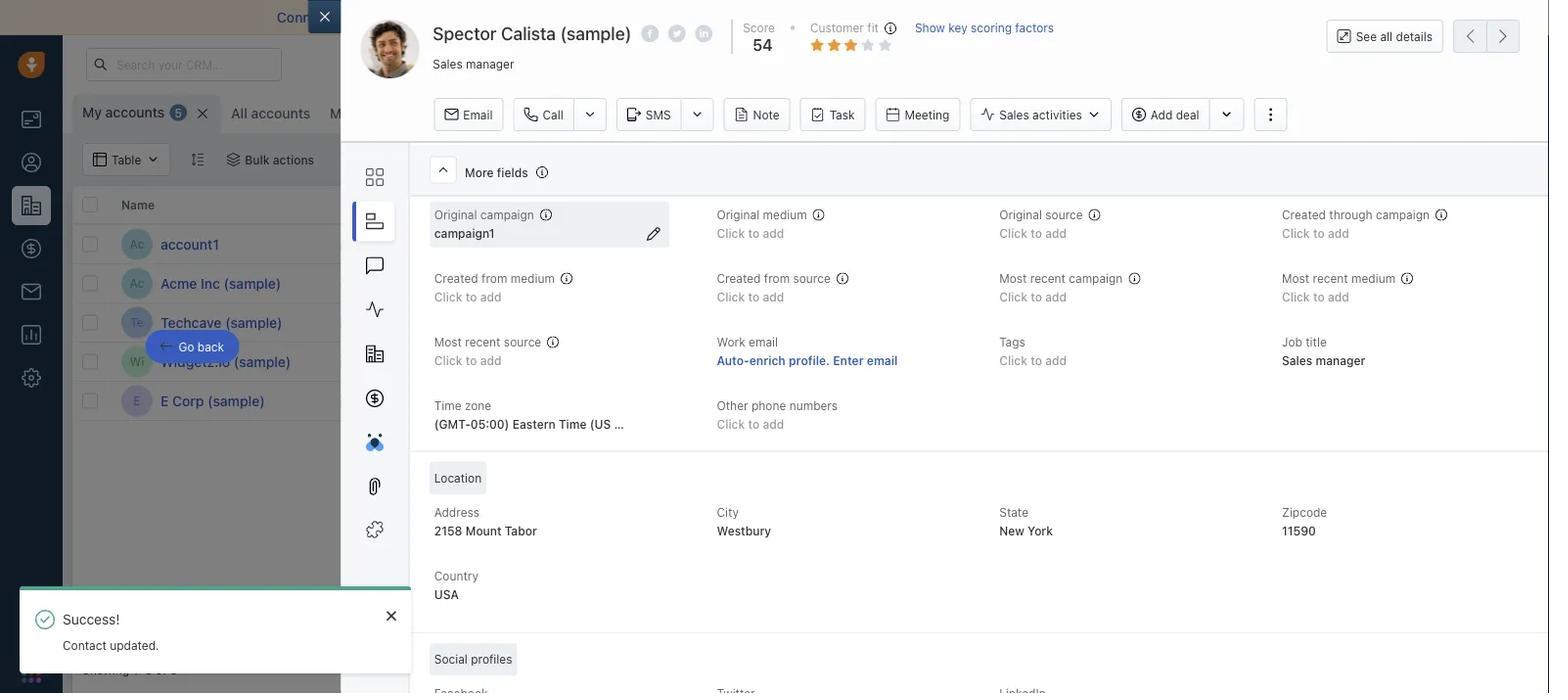 Task type: describe. For each thing, give the bounding box(es) containing it.
to down most recent medium
[[1313, 290, 1325, 303]]

mailbox
[[368, 9, 418, 25]]

Search your CRM... text field
[[86, 48, 282, 81]]

original for original campaign
[[434, 208, 477, 221]]

numbers
[[789, 399, 838, 412]]

accounts for import
[[1328, 104, 1380, 117]]

l image
[[377, 268, 408, 299]]

accounts up applied
[[410, 105, 469, 121]]

add inside other phone numbers click to add
[[763, 417, 784, 431]]

&
[[614, 417, 622, 431]]

$ 5,600
[[670, 352, 726, 371]]

(gmt-
[[434, 417, 470, 431]]

canada)
[[626, 417, 673, 431]]

sync
[[698, 9, 729, 25]]

1 filter applied
[[361, 153, 442, 166]]

press space to select this row. row containing 19266343001
[[366, 264, 1540, 304]]

campaign for most recent campaign
[[1069, 271, 1123, 285]]

techcave
[[161, 314, 222, 330]]

click to add for created through campaign
[[1282, 226, 1349, 240]]

country usa
[[434, 569, 478, 601]]

press space to select this row. row containing $ 0
[[366, 225, 1540, 264]]

my for my accounts 5
[[82, 104, 102, 120]]

owner
[[851, 198, 886, 211]]

meeting
[[905, 108, 950, 121]]

improve
[[438, 9, 490, 25]]

to up 19266343001
[[1298, 235, 1310, 249]]

most for most recent source
[[434, 335, 462, 349]]

original campaign
[[434, 208, 534, 221]]

click inside other phone numbers click to add
[[717, 417, 745, 431]]

zone
[[464, 399, 491, 412]]

job title sales manager
[[1282, 335, 1366, 367]]

1 vertical spatial 5
[[170, 663, 177, 676]]

profiles
[[471, 652, 512, 666]]

westbury
[[717, 524, 771, 537]]

1 vertical spatial container_wx8msf4aqz5i3rn1 image
[[821, 277, 835, 290]]

what's new image
[[1408, 59, 1422, 72]]

0 horizontal spatial import
[[885, 9, 928, 25]]

1 horizontal spatial + click to add
[[1110, 277, 1187, 290]]

john smith for 5036153947
[[840, 355, 902, 369]]

address
[[434, 505, 479, 519]]

deals
[[704, 198, 734, 211]]

country
[[434, 569, 478, 583]]

1 horizontal spatial time
[[559, 417, 586, 431]]

2 vertical spatial add
[[974, 277, 996, 290]]

contacts
[[423, 198, 473, 211]]

see all details button
[[1327, 20, 1444, 53]]

john smith for 19266343001
[[840, 277, 902, 290]]

to down original source
[[1031, 226, 1042, 240]]

accounts for all
[[251, 105, 311, 121]]

work email auto-enrich profile. enter email
[[717, 335, 898, 367]]

factors
[[1016, 21, 1055, 35]]

click to add for original source
[[999, 226, 1067, 240]]

smith for 19266343001
[[870, 277, 902, 290]]

other
[[717, 399, 748, 412]]

widgetz.io (sample) link
[[161, 352, 291, 372]]

phone element
[[12, 609, 51, 648]]

3 john from the top
[[840, 394, 867, 408]]

social
[[434, 652, 467, 666]]

0 vertical spatial email
[[749, 9, 784, 25]]

0 vertical spatial manager
[[466, 57, 515, 71]]

mount
[[465, 524, 501, 537]]

(sample) for spector calista (sample)
[[560, 23, 632, 44]]

2 vertical spatial email
[[867, 353, 898, 367]]

related contacts
[[376, 198, 473, 211]]

1 horizontal spatial of
[[732, 9, 745, 25]]

my for my territory accounts
[[330, 105, 350, 121]]

source for created from source
[[793, 271, 831, 285]]

3
[[509, 107, 517, 120]]

most for most recent medium
[[1282, 271, 1310, 285]]

state
[[999, 505, 1029, 519]]

spector calista (sample) dialog
[[145, 0, 1550, 693]]

ac for acme inc (sample)
[[130, 277, 144, 290]]

territory
[[353, 105, 406, 121]]

phone
[[1257, 198, 1293, 211]]

note button
[[724, 98, 791, 131]]

conversations.
[[787, 9, 882, 25]]

0 vertical spatial time
[[434, 399, 461, 412]]

click to add for created from source
[[717, 290, 784, 303]]

connect your mailbox to improve deliverability and enable 2-way sync of email conversations. import all your sales data so you don't have to start from scratch.
[[277, 9, 1307, 25]]

all
[[231, 105, 248, 121]]

customer
[[811, 21, 864, 35]]

click to add for most recent source
[[434, 353, 501, 367]]

54
[[753, 36, 773, 54]]

5 inside my accounts 5
[[175, 106, 182, 119]]

container_wx8msf4aqz5i3rn1 image inside the "bulk actions" button
[[226, 153, 240, 166]]

--
[[376, 237, 387, 251]]

due in 2 days
[[1052, 355, 1125, 369]]

container_wx8msf4aqz5i3rn1 image down profile.
[[821, 394, 835, 408]]

sampleacme.com link
[[523, 277, 620, 290]]

have
[[1136, 9, 1166, 25]]

container_wx8msf4aqz5i3rn1 image inside customize table button
[[1128, 104, 1141, 117]]

to up sampleacme.com link
[[564, 237, 575, 251]]

to down most recent campaign
[[1031, 290, 1042, 303]]

sales for sales owner
[[817, 198, 848, 211]]

profile.
[[789, 353, 830, 367]]

through
[[1329, 208, 1373, 221]]

send email image
[[1356, 57, 1370, 73]]

open
[[670, 198, 700, 211]]

press space to select this row. row containing e corp (sample)
[[72, 382, 366, 421]]

created for created through campaign
[[1282, 208, 1326, 221]]

to right most recent campaign
[[1152, 277, 1163, 290]]

j image for container_wx8msf4aqz5i3rn1 image over the numbers
[[377, 346, 408, 377]]

0 horizontal spatial of
[[156, 663, 167, 676]]

3 john smith from the top
[[840, 394, 902, 408]]

click to add for original medium
[[717, 226, 784, 240]]

te
[[130, 316, 144, 329]]

s image
[[377, 307, 408, 338]]

original medium
[[717, 208, 807, 221]]

website
[[523, 198, 569, 211]]

success!
[[63, 611, 120, 627]]

0 vertical spatial all
[[932, 9, 947, 25]]

most recent medium
[[1282, 271, 1396, 285]]

inc
[[201, 275, 220, 291]]

most for most recent campaign
[[999, 271, 1027, 285]]

most recent campaign
[[999, 271, 1123, 285]]

import inside "button"
[[1287, 104, 1324, 117]]

other phone numbers click to add
[[717, 399, 838, 431]]

j image for container_wx8msf4aqz5i3rn1 image underneath profile.
[[377, 385, 408, 417]]

1 task from the top
[[999, 237, 1023, 251]]

2 horizontal spatial + click to add
[[1257, 235, 1334, 249]]

11590
[[1282, 524, 1316, 537]]

scratch.
[[1254, 9, 1307, 25]]

5036153947 link
[[1257, 351, 1328, 372]]

deal
[[1177, 108, 1200, 121]]

enrich
[[749, 353, 785, 367]]

zipcode 11590
[[1282, 505, 1327, 537]]

call
[[543, 108, 564, 121]]

don't
[[1098, 9, 1132, 25]]

enter
[[833, 353, 864, 367]]

bulk actions
[[245, 153, 314, 166]]

add deal
[[1151, 108, 1200, 121]]

1 horizontal spatial medium
[[763, 208, 807, 221]]

fit
[[868, 21, 879, 35]]

customer fit
[[811, 21, 879, 35]]

sales manager
[[433, 57, 515, 71]]

original source
[[999, 208, 1083, 221]]

created from medium
[[434, 271, 554, 285]]

created for created from source
[[717, 271, 761, 285]]

email
[[463, 108, 493, 121]]

press space to select this row. row containing acme inc (sample)
[[72, 264, 366, 304]]

created through campaign
[[1282, 208, 1430, 221]]

in
[[1076, 355, 1086, 369]]

2 your from the left
[[950, 9, 979, 25]]

go back button
[[145, 330, 239, 363]]

show key scoring factors
[[915, 21, 1055, 35]]

activity
[[993, 198, 1036, 211]]

container_wx8msf4aqz5i3rn1 image up the numbers
[[821, 355, 835, 369]]

1 vertical spatial email
[[749, 335, 778, 349]]



Task type: locate. For each thing, give the bounding box(es) containing it.
1 horizontal spatial your
[[950, 9, 979, 25]]

0 vertical spatial import
[[885, 9, 928, 25]]

sales down job
[[1282, 353, 1313, 367]]

phone
[[751, 399, 786, 412]]

1 horizontal spatial my
[[330, 105, 350, 121]]

0 vertical spatial + add task
[[963, 237, 1023, 251]]

1 original from the left
[[434, 208, 477, 221]]

all inside button
[[1381, 29, 1393, 43]]

2 horizontal spatial source
[[1045, 208, 1083, 221]]

created for created from medium
[[434, 271, 478, 285]]

john smith down owner
[[840, 277, 902, 290]]

1 vertical spatial of
[[156, 663, 167, 676]]

tags right original source
[[1110, 198, 1137, 211]]

manager inside job title sales manager
[[1316, 353, 1366, 367]]

smith for 5036153947
[[870, 355, 902, 369]]

press space to select this row. row
[[72, 225, 366, 264], [366, 225, 1540, 264], [72, 264, 366, 304], [366, 264, 1540, 304], [72, 304, 366, 343], [366, 304, 1540, 343], [72, 343, 366, 382], [366, 343, 1540, 382], [72, 382, 366, 421], [366, 382, 1540, 421]]

(sample) for acme inc (sample)
[[224, 275, 281, 291]]

all left key
[[932, 9, 947, 25]]

0 horizontal spatial manager
[[466, 57, 515, 71]]

social profiles
[[434, 652, 512, 666]]

all right see
[[1381, 29, 1393, 43]]

manager
[[466, 57, 515, 71], [1316, 353, 1366, 367]]

actions
[[273, 153, 314, 166]]

1 horizontal spatial manager
[[1316, 353, 1366, 367]]

0 vertical spatial container_wx8msf4aqz5i3rn1 image
[[1128, 104, 1141, 117]]

most right s image
[[434, 335, 462, 349]]

smith right enter
[[870, 355, 902, 369]]

0 horizontal spatial source
[[504, 335, 541, 349]]

from for created from source
[[764, 271, 790, 285]]

medium for created from medium
[[510, 271, 554, 285]]

container_wx8msf4aqz5i3rn1 image
[[226, 153, 240, 166], [340, 153, 354, 166], [821, 355, 835, 369], [821, 394, 835, 408]]

add left the 'deal' at the right of the page
[[1151, 108, 1173, 121]]

sales for sales activities
[[1000, 108, 1030, 121]]

original right open on the top left
[[717, 208, 760, 221]]

see all details
[[1357, 29, 1433, 43]]

0 horizontal spatial e
[[134, 394, 141, 408]]

1 $ from the top
[[670, 235, 679, 253]]

5
[[175, 106, 182, 119], [170, 663, 177, 676]]

location
[[434, 471, 481, 485]]

click to add for most recent medium
[[1282, 290, 1349, 303]]

0 horizontal spatial created
[[434, 271, 478, 285]]

sales left owner
[[817, 198, 848, 211]]

row group containing account1
[[72, 225, 366, 421]]

0 vertical spatial of
[[732, 9, 745, 25]]

2 horizontal spatial most
[[1282, 271, 1310, 285]]

container_wx8msf4aqz5i3rn1 image inside 1 filter applied button
[[340, 153, 354, 166]]

city
[[717, 505, 739, 519]]

manager down title
[[1316, 353, 1366, 367]]

2 - from the left
[[382, 237, 387, 251]]

contact updated.
[[63, 639, 159, 652]]

calista
[[501, 23, 556, 44]]

to down phone
[[748, 417, 759, 431]]

source up work email auto-enrich profile. enter email
[[793, 271, 831, 285]]

created up work
[[717, 271, 761, 285]]

john smith down enter
[[840, 394, 902, 408]]

manager down the 'spector'
[[466, 57, 515, 71]]

2 row group from the left
[[366, 225, 1540, 421]]

container_wx8msf4aqz5i3rn1 image left bulk
[[226, 153, 240, 166]]

add deal button
[[1122, 98, 1210, 131]]

5 down the search your crm... "text box"
[[175, 106, 182, 119]]

amount
[[738, 198, 781, 211]]

0 horizontal spatial your
[[335, 9, 364, 25]]

linkedin circled image
[[695, 23, 713, 44]]

campaign right through
[[1376, 208, 1430, 221]]

accounts right all on the left of the page
[[251, 105, 311, 121]]

+ add task
[[963, 237, 1023, 251], [963, 277, 1023, 290]]

medium up created from source
[[763, 208, 807, 221]]

1 j image from the top
[[377, 346, 408, 377]]

from right start
[[1220, 9, 1251, 25]]

3 smith from the top
[[870, 394, 902, 408]]

0 horizontal spatial recent
[[465, 335, 500, 349]]

work
[[717, 335, 745, 349]]

2 vertical spatial john
[[840, 394, 867, 408]]

2 horizontal spatial recent
[[1313, 271, 1348, 285]]

3 original from the left
[[999, 208, 1042, 221]]

connect
[[277, 9, 332, 25]]

accounts for my
[[105, 104, 165, 120]]

1 - from the left
[[376, 237, 382, 251]]

import all your sales data link
[[885, 9, 1052, 25]]

2 horizontal spatial from
[[1220, 9, 1251, 25]]

ac down name
[[130, 237, 144, 251]]

original for original source
[[999, 208, 1042, 221]]

to
[[421, 9, 435, 25], [1170, 9, 1183, 25], [748, 226, 759, 240], [1031, 226, 1042, 240], [1313, 226, 1325, 240], [1298, 235, 1310, 249], [564, 237, 575, 251], [1152, 277, 1163, 290], [465, 290, 477, 303], [748, 290, 759, 303], [1031, 290, 1042, 303], [1313, 290, 1325, 303], [465, 353, 477, 367], [1031, 353, 1042, 367], [748, 417, 759, 431]]

next activity
[[963, 198, 1036, 211]]

1 vertical spatial ac
[[130, 277, 144, 290]]

campaign1
[[434, 226, 495, 240]]

recent down original source
[[1030, 271, 1066, 285]]

0 vertical spatial ac
[[130, 237, 144, 251]]

smith right the numbers
[[870, 394, 902, 408]]

1 vertical spatial add
[[974, 237, 996, 251]]

1 ac from the top
[[130, 237, 144, 251]]

john right profile.
[[840, 355, 867, 369]]

1 horizontal spatial source
[[793, 271, 831, 285]]

connect your mailbox link
[[277, 9, 421, 25]]

1 vertical spatial task
[[999, 277, 1023, 290]]

acme
[[161, 275, 197, 291]]

note
[[753, 108, 780, 121]]

add down next
[[974, 237, 996, 251]]

1 john smith from the top
[[840, 277, 902, 290]]

task down activity
[[999, 237, 1023, 251]]

wi
[[130, 355, 144, 369]]

click to add down most recent campaign
[[999, 290, 1067, 303]]

of right sync
[[732, 9, 745, 25]]

e down wi
[[134, 394, 141, 408]]

(sample) inside dialog
[[560, 23, 632, 44]]

to down created from source
[[748, 290, 759, 303]]

press space to select this row. row containing john smith
[[366, 382, 1540, 421]]

container_wx8msf4aqz5i3rn1 image
[[1128, 104, 1141, 117], [821, 277, 835, 290]]

click to add down through
[[1282, 226, 1349, 240]]

sales
[[433, 57, 463, 71], [1000, 108, 1030, 121], [817, 198, 848, 211], [1282, 353, 1313, 367]]

start
[[1186, 9, 1217, 25]]

import right fit
[[885, 9, 928, 25]]

sales down the 'spector'
[[433, 57, 463, 71]]

click to add down created from medium
[[434, 290, 501, 303]]

-
[[376, 237, 382, 251], [382, 237, 387, 251]]

sales
[[983, 9, 1016, 25]]

0 vertical spatial 5
[[175, 106, 182, 119]]

sales for sales manager
[[433, 57, 463, 71]]

0 vertical spatial source
[[1045, 208, 1083, 221]]

back
[[198, 340, 224, 353]]

2 vertical spatial john smith
[[840, 394, 902, 408]]

container_wx8msf4aqz5i3rn1 image left 1
[[340, 153, 354, 166]]

2
[[1089, 355, 1096, 369]]

+ add task up the 'tags click to add'
[[963, 277, 1023, 290]]

1–5
[[133, 663, 152, 676]]

accounts inside "button"
[[1328, 104, 1380, 117]]

click inside the 'tags click to add'
[[999, 353, 1027, 367]]

cell
[[807, 225, 954, 263], [1100, 225, 1247, 263], [1394, 225, 1540, 263], [1394, 264, 1540, 303], [807, 304, 954, 342], [1100, 304, 1247, 342], [1394, 304, 1540, 342], [1100, 343, 1247, 381], [1394, 343, 1540, 381], [954, 382, 1100, 420], [1100, 382, 1247, 420], [1247, 382, 1394, 420], [1394, 382, 1540, 420]]

(sample) for e corp (sample)
[[208, 393, 265, 409]]

spector
[[433, 23, 497, 44]]

to right mailbox
[[421, 9, 435, 25]]

sales inside job title sales manager
[[1282, 353, 1313, 367]]

created from source
[[717, 271, 831, 285]]

0 horizontal spatial medium
[[510, 271, 554, 285]]

1 + add task from the top
[[963, 237, 1023, 251]]

enable
[[608, 9, 651, 25]]

row group
[[72, 225, 366, 421], [366, 225, 1540, 421]]

source right activity
[[1045, 208, 1083, 221]]

1 horizontal spatial e
[[161, 393, 169, 409]]

most down original source
[[999, 271, 1027, 285]]

sms
[[646, 108, 671, 121]]

ac up te
[[130, 277, 144, 290]]

created left through
[[1282, 208, 1326, 221]]

(sample) right inc
[[224, 275, 281, 291]]

click to add down 19266343001
[[1282, 290, 1349, 303]]

email up the enrich on the bottom
[[749, 335, 778, 349]]

0 horizontal spatial time
[[434, 399, 461, 412]]

techcave (sample)
[[161, 314, 283, 330]]

$ left 0
[[670, 235, 679, 253]]

activities
[[1033, 108, 1083, 121]]

original right next
[[999, 208, 1042, 221]]

1 smith from the top
[[870, 277, 902, 290]]

created down campaign1
[[434, 271, 478, 285]]

john for 5036153947
[[840, 355, 867, 369]]

1 vertical spatial manager
[[1316, 353, 1366, 367]]

0 vertical spatial add
[[1151, 108, 1173, 121]]

recent for campaign
[[1030, 271, 1066, 285]]

2 vertical spatial source
[[504, 335, 541, 349]]

(sample) up widgetz.io (sample)
[[225, 314, 283, 330]]

john
[[840, 277, 867, 290], [840, 355, 867, 369], [840, 394, 867, 408]]

0 horizontal spatial original
[[434, 208, 477, 221]]

from for created from medium
[[481, 271, 507, 285]]

email
[[749, 9, 784, 25], [749, 335, 778, 349], [867, 353, 898, 367]]

tags for tags
[[1110, 198, 1137, 211]]

source for most recent source
[[504, 335, 541, 349]]

close image
[[387, 610, 397, 621]]

0 horizontal spatial tags
[[999, 335, 1025, 349]]

recent up title
[[1313, 271, 1348, 285]]

2 original from the left
[[717, 208, 760, 221]]

2 ac from the top
[[130, 277, 144, 290]]

customize
[[1146, 104, 1206, 117]]

go back
[[179, 340, 224, 353]]

state new york
[[999, 505, 1053, 537]]

accounts down the search your crm... "text box"
[[105, 104, 165, 120]]

5036153947
[[1257, 353, 1328, 367]]

2 vertical spatial smith
[[870, 394, 902, 408]]

john smith right profile.
[[840, 355, 902, 369]]

add inside button
[[1151, 108, 1173, 121]]

click to add down most recent source
[[434, 353, 501, 367]]

press space to select this row. row containing widgetz.io (sample)
[[72, 343, 366, 382]]

0 vertical spatial john
[[840, 277, 867, 290]]

bulk actions button
[[214, 143, 327, 176]]

freshworks switcher image
[[22, 663, 41, 683]]

show key scoring factors link
[[915, 20, 1055, 56]]

name row
[[72, 186, 366, 225]]

0 horizontal spatial from
[[481, 271, 507, 285]]

details
[[1397, 29, 1433, 43]]

zipcode
[[1282, 505, 1327, 519]]

tags inside the 'tags click to add'
[[999, 335, 1025, 349]]

2-
[[655, 9, 669, 25]]

1 vertical spatial all
[[1381, 29, 1393, 43]]

go
[[179, 340, 194, 353]]

click to add for most recent campaign
[[999, 290, 1067, 303]]

original up campaign1
[[434, 208, 477, 221]]

1 horizontal spatial campaign
[[1069, 271, 1123, 285]]

from down original medium
[[764, 271, 790, 285]]

2 horizontal spatial created
[[1282, 208, 1326, 221]]

0 horizontal spatial my
[[82, 104, 102, 120]]

click to add down original source
[[999, 226, 1067, 240]]

spector calista (sample)
[[433, 23, 632, 44]]

0 horizontal spatial + click to add
[[523, 237, 599, 251]]

next
[[963, 198, 990, 211]]

time up (gmt-
[[434, 399, 461, 412]]

john up enter
[[840, 277, 867, 290]]

1 horizontal spatial recent
[[1030, 271, 1066, 285]]

0 horizontal spatial container_wx8msf4aqz5i3rn1 image
[[821, 277, 835, 290]]

key
[[949, 21, 968, 35]]

⌘ o
[[581, 107, 604, 120]]

1 row group from the left
[[72, 225, 366, 421]]

1 vertical spatial j image
[[377, 385, 408, 417]]

title
[[1306, 335, 1327, 349]]

0 horizontal spatial campaign
[[480, 208, 534, 221]]

0
[[683, 235, 693, 253]]

1 horizontal spatial created
[[717, 271, 761, 285]]

press space to select this row. row containing techcave (sample)
[[72, 304, 366, 343]]

2 $ from the top
[[670, 352, 679, 371]]

0 horizontal spatial most
[[434, 335, 462, 349]]

time zone (gmt-05:00) eastern time (us & canada)
[[434, 399, 673, 431]]

e for e
[[134, 394, 141, 408]]

facebook circled image
[[642, 23, 659, 44]]

container_wx8msf4aqz5i3rn1 image up work email auto-enrich profile. enter email
[[821, 277, 835, 290]]

1 horizontal spatial all
[[1381, 29, 1393, 43]]

1 horizontal spatial from
[[764, 271, 790, 285]]

to inside the 'tags click to add'
[[1031, 353, 1042, 367]]

0 vertical spatial $
[[670, 235, 679, 253]]

smith down owner
[[870, 277, 902, 290]]

0 horizontal spatial all
[[932, 9, 947, 25]]

add inside the 'tags click to add'
[[1045, 353, 1067, 367]]

5 right 1–5
[[170, 663, 177, 676]]

+
[[1257, 235, 1265, 249], [523, 237, 530, 251], [963, 237, 971, 251], [1110, 277, 1118, 290], [963, 277, 971, 290]]

john right the numbers
[[840, 394, 867, 408]]

sales left activities
[[1000, 108, 1030, 121]]

so
[[1052, 9, 1067, 25]]

most up job
[[1282, 271, 1310, 285]]

to down 'created through campaign'
[[1313, 226, 1325, 240]]

tags inside grid
[[1110, 198, 1137, 211]]

recent up zone on the bottom of page
[[465, 335, 500, 349]]

grid
[[72, 184, 1540, 646]]

to inside other phone numbers click to add
[[748, 417, 759, 431]]

original for original medium
[[717, 208, 760, 221]]

tags for tags click to add
[[999, 335, 1025, 349]]

5,600
[[683, 352, 726, 371]]

from
[[1220, 9, 1251, 25], [481, 271, 507, 285], [764, 271, 790, 285]]

1 vertical spatial + add task
[[963, 277, 1023, 290]]

techcave (sample) link
[[161, 313, 283, 332]]

press space to select this row. row containing $ 5,600
[[366, 343, 1540, 382]]

2 task from the top
[[999, 277, 1023, 290]]

+ click to add up 19266343001
[[1257, 235, 1334, 249]]

1 horizontal spatial container_wx8msf4aqz5i3rn1 image
[[1128, 104, 1141, 117]]

(sample)
[[560, 23, 632, 44], [224, 275, 281, 291], [225, 314, 283, 330], [234, 353, 291, 370], [208, 393, 265, 409]]

1 vertical spatial time
[[559, 417, 586, 431]]

tags down most recent campaign
[[999, 335, 1025, 349]]

e corp (sample)
[[161, 393, 265, 409]]

$ for $ 5,600
[[670, 352, 679, 371]]

(sample) left facebook circled image
[[560, 23, 632, 44]]

2 smith from the top
[[870, 355, 902, 369]]

$ for $ 0
[[670, 235, 679, 253]]

2 j image from the top
[[377, 385, 408, 417]]

1 horizontal spatial tags
[[1110, 198, 1137, 211]]

sales activities
[[1000, 108, 1083, 121]]

2 + add task from the top
[[963, 277, 1023, 290]]

1 horizontal spatial import
[[1287, 104, 1324, 117]]

scoring
[[971, 21, 1012, 35]]

(sample) down widgetz.io (sample) link
[[208, 393, 265, 409]]

campaign down 'fields' at left
[[480, 208, 534, 221]]

2 horizontal spatial original
[[999, 208, 1042, 221]]

1 horizontal spatial original
[[717, 208, 760, 221]]

time left the (us
[[559, 417, 586, 431]]

1 vertical spatial tags
[[999, 335, 1025, 349]]

press space to select this row. row containing account1
[[72, 225, 366, 264]]

0 vertical spatial j image
[[377, 346, 408, 377]]

tabor
[[505, 524, 537, 537]]

close image
[[1521, 13, 1530, 23]]

2 horizontal spatial medium
[[1352, 271, 1396, 285]]

54 button
[[748, 36, 773, 54]]

city westbury
[[717, 505, 771, 537]]

2 john from the top
[[840, 355, 867, 369]]

ac for account1
[[130, 237, 144, 251]]

to left due
[[1031, 353, 1042, 367]]

import accounts
[[1287, 104, 1380, 117]]

(us
[[590, 417, 611, 431]]

score 54
[[743, 21, 775, 54]]

phone image
[[22, 619, 41, 638]]

task
[[999, 237, 1023, 251], [999, 277, 1023, 290]]

medium down 'created through campaign'
[[1352, 271, 1396, 285]]

2 horizontal spatial campaign
[[1376, 208, 1430, 221]]

0 vertical spatial task
[[999, 237, 1023, 251]]

my territory accounts
[[330, 105, 469, 121]]

to down created from medium
[[465, 290, 477, 303]]

+ click to add up sampleacme.com link
[[523, 237, 599, 251]]

0 vertical spatial john smith
[[840, 277, 902, 290]]

filter
[[370, 153, 397, 166]]

to down original medium
[[748, 226, 759, 240]]

my accounts 5
[[82, 104, 182, 120]]

e corp (sample) link
[[161, 391, 265, 411]]

email up 54
[[749, 9, 784, 25]]

campaign for created through campaign
[[1376, 208, 1430, 221]]

1 vertical spatial source
[[793, 271, 831, 285]]

email right enter
[[867, 353, 898, 367]]

1 vertical spatial john
[[840, 355, 867, 369]]

1 vertical spatial john smith
[[840, 355, 902, 369]]

1 your from the left
[[335, 9, 364, 25]]

created
[[1282, 208, 1326, 221], [434, 271, 478, 285], [717, 271, 761, 285]]

recent for medium
[[1313, 271, 1348, 285]]

j image
[[377, 346, 408, 377], [377, 385, 408, 417]]

deliverability
[[494, 9, 576, 25]]

account1
[[161, 236, 219, 252]]

recent for source
[[465, 335, 500, 349]]

1 vertical spatial import
[[1287, 104, 1324, 117]]

acme inc (sample)
[[161, 275, 281, 291]]

(sample) down "techcave (sample)" link
[[234, 353, 291, 370]]

click to add for created from medium
[[434, 290, 501, 303]]

$ left 5,600
[[670, 352, 679, 371]]

e left corp on the bottom of page
[[161, 393, 169, 409]]

to down most recent source
[[465, 353, 477, 367]]

1 horizontal spatial most
[[999, 271, 1027, 285]]

1 vertical spatial smith
[[870, 355, 902, 369]]

row group containing $ 0
[[366, 225, 1540, 421]]

from down campaign1
[[481, 271, 507, 285]]

o
[[595, 107, 604, 120]]

medium for most recent medium
[[1352, 271, 1396, 285]]

e for e corp (sample)
[[161, 393, 169, 409]]

2 john smith from the top
[[840, 355, 902, 369]]

click to add down created from source
[[717, 290, 784, 303]]

medium down website in the top left of the page
[[510, 271, 554, 285]]

see
[[1357, 29, 1378, 43]]

click to add down original medium
[[717, 226, 784, 240]]

fields
[[497, 166, 528, 179]]

of right 1–5
[[156, 663, 167, 676]]

add left most recent campaign
[[974, 277, 996, 290]]

0 vertical spatial smith
[[870, 277, 902, 290]]

1 filter applied button
[[327, 143, 455, 176]]

1 vertical spatial $
[[670, 352, 679, 371]]

1 john from the top
[[840, 277, 867, 290]]

related
[[376, 198, 420, 211]]

0 vertical spatial tags
[[1110, 198, 1137, 211]]

table
[[1209, 104, 1238, 117]]

john for 19266343001
[[840, 277, 867, 290]]

to left start
[[1170, 9, 1183, 25]]

grid containing $ 0
[[72, 184, 1540, 646]]

campaign up 2 on the right of the page
[[1069, 271, 1123, 285]]

twitter circled image
[[668, 23, 686, 44]]



Task type: vqa. For each thing, say whether or not it's contained in the screenshot.


